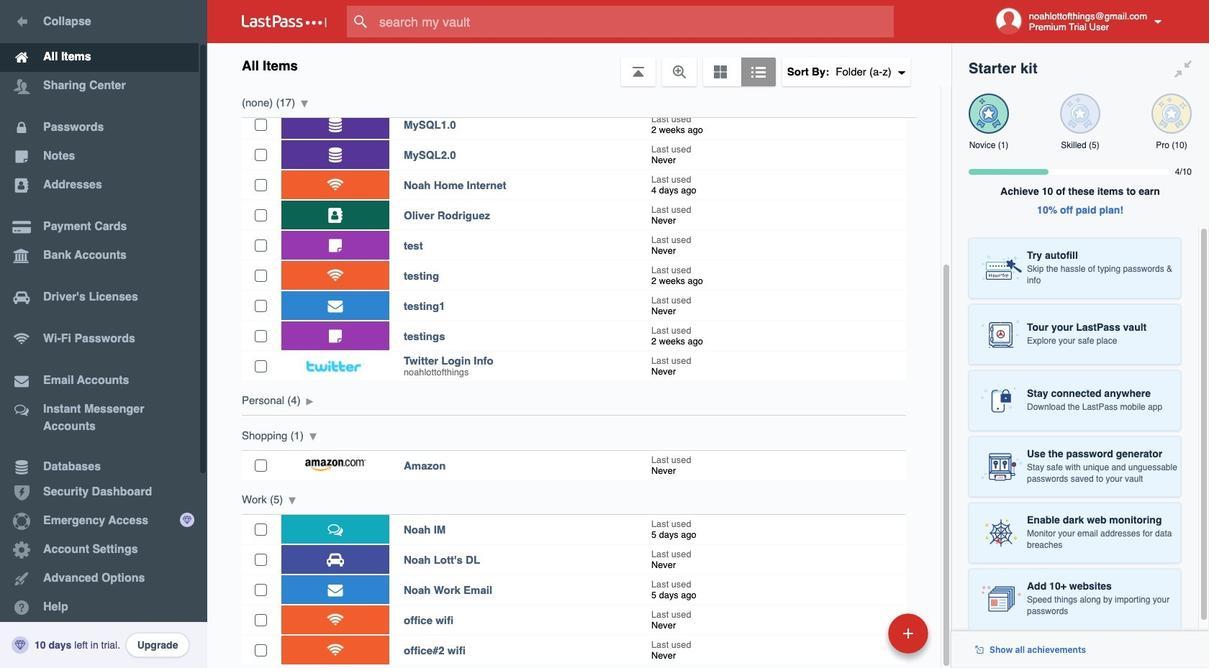 Task type: describe. For each thing, give the bounding box(es) containing it.
new item navigation
[[789, 610, 937, 669]]

lastpass image
[[242, 15, 327, 28]]

new item element
[[789, 613, 934, 654]]



Task type: locate. For each thing, give the bounding box(es) containing it.
vault options navigation
[[207, 43, 952, 86]]

search my vault text field
[[347, 6, 922, 37]]

main navigation navigation
[[0, 0, 207, 669]]

Search search field
[[347, 6, 922, 37]]



